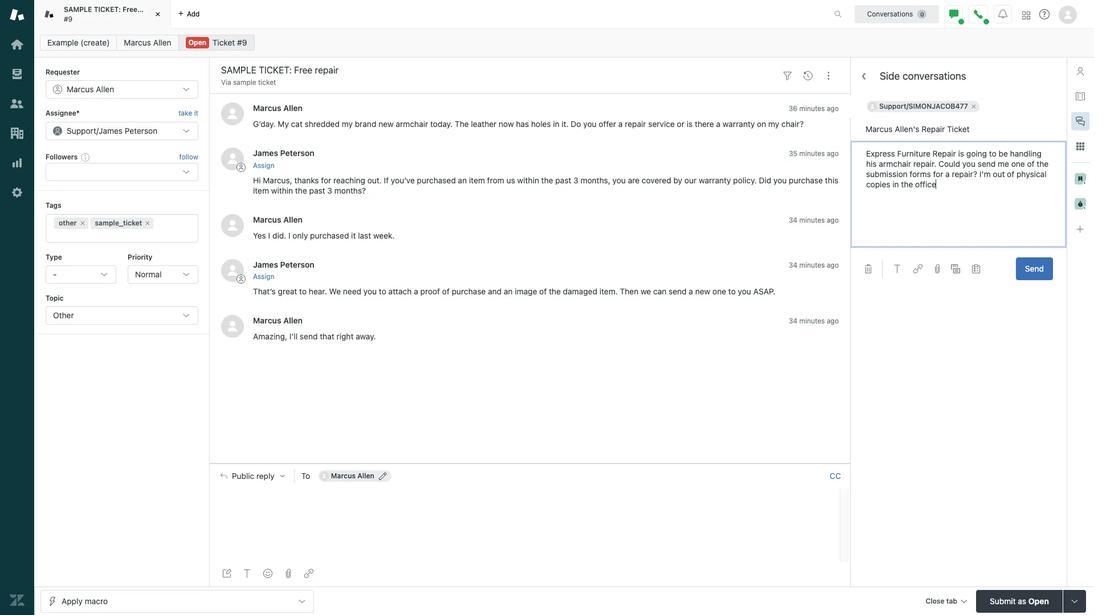 Task type: vqa. For each thing, say whether or not it's contained in the screenshot.
Trial expires in 14 days on 12/01/2023
no



Task type: describe. For each thing, give the bounding box(es) containing it.
repair
[[933, 149, 956, 158]]

tab
[[946, 597, 957, 605]]

tags
[[46, 201, 61, 210]]

1 vertical spatial subject field
[[850, 118, 1067, 141]]

1 my from the left
[[342, 119, 353, 129]]

this
[[825, 175, 838, 185]]

remove image for sample_ticket
[[144, 220, 151, 227]]

cat
[[291, 119, 303, 129]]

repair inside conversationlabel "log"
[[625, 119, 646, 129]]

did.
[[272, 231, 286, 240]]

customers image
[[10, 96, 25, 111]]

tabs tab list
[[34, 0, 822, 28]]

35
[[789, 150, 797, 158]]

warranty inside the "hi marcus, thanks for reaching out. if you've purchased an item from us within the past 3 months, you are covered by our warranty policy. did you purchase this item within the past 3 months?"
[[699, 175, 731, 185]]

side
[[880, 70, 900, 82]]

admin image
[[10, 185, 25, 200]]

0 vertical spatial 3
[[573, 175, 578, 185]]

conversations
[[867, 9, 913, 18]]

peterson inside assignee* element
[[125, 126, 157, 135]]

a right "offer"
[[618, 119, 623, 129]]

there
[[695, 119, 714, 129]]

james peterson assign for marcus,
[[253, 148, 314, 170]]

months?
[[334, 186, 366, 195]]

peterson for hi
[[280, 148, 314, 158]]

marcus right marcus.allen@example.com image
[[331, 472, 356, 480]]

marcus inside the secondary element
[[124, 38, 151, 47]]

2 my from the left
[[768, 119, 779, 129]]

example (create)
[[47, 38, 110, 47]]

free
[[123, 5, 137, 14]]

public
[[232, 472, 254, 481]]

conversations button
[[855, 5, 939, 23]]

hi
[[253, 175, 261, 185]]

did
[[759, 175, 771, 185]]

time tracking image
[[1075, 198, 1086, 210]]

could
[[939, 159, 960, 169]]

requester element
[[46, 81, 198, 99]]

office
[[915, 179, 936, 189]]

35 minutes ago
[[789, 150, 839, 158]]

support
[[67, 126, 96, 135]]

need
[[343, 287, 361, 296]]

marcus up the amazing,
[[253, 316, 281, 325]]

close tab button
[[920, 590, 972, 615]]

away.
[[356, 332, 376, 341]]

requester
[[46, 68, 80, 76]]

bookmarks image
[[1075, 173, 1086, 185]]

my
[[278, 119, 289, 129]]

customer context image
[[1076, 67, 1085, 76]]

ago for hi marcus, thanks for reaching out. if you've purchased an item from us within the past 3 months, you are covered by our warranty policy. did you purchase this item within the past 3 months?
[[827, 150, 839, 158]]

you've
[[391, 175, 415, 185]]

i'm
[[979, 169, 991, 179]]

i'll
[[289, 332, 298, 341]]

james inside assignee* element
[[99, 126, 123, 135]]

via sample ticket
[[221, 78, 276, 87]]

edit user image
[[379, 472, 387, 480]]

the right us
[[541, 175, 553, 185]]

apply
[[62, 596, 83, 606]]

james peterson link for marcus,
[[253, 148, 314, 158]]

it.
[[562, 119, 569, 129]]

furniture
[[897, 149, 930, 158]]

34 for attach
[[789, 261, 797, 269]]

displays possible ticket submission types image
[[1070, 597, 1079, 606]]

other
[[59, 219, 77, 227]]

the down thanks
[[295, 186, 307, 195]]

physical
[[1017, 169, 1047, 179]]

the up physical
[[1037, 159, 1049, 169]]

offer
[[599, 119, 616, 129]]

0 horizontal spatial past
[[309, 186, 325, 195]]

an inside the "hi marcus, thanks for reaching out. if you've purchased an item from us within the past 3 months, you are covered by our warranty policy. did you purchase this item within the past 3 months?"
[[458, 175, 467, 185]]

marcus up yes at the top left of the page
[[253, 215, 281, 224]]

follow button
[[179, 152, 198, 162]]

us
[[506, 175, 515, 185]]

you right did
[[773, 175, 787, 185]]

assign button for hi
[[253, 161, 274, 171]]

1 horizontal spatial within
[[517, 175, 539, 185]]

be
[[999, 149, 1008, 158]]

1 horizontal spatial add link (cmd k) image
[[913, 264, 923, 274]]

purchase inside the "hi marcus, thanks for reaching out. if you've purchased an item from us within the past 3 months, you are covered by our warranty policy. did you purchase this item within the past 3 months?"
[[789, 175, 823, 185]]

filter image
[[783, 71, 792, 80]]

main element
[[0, 0, 34, 615]]

our
[[684, 175, 697, 185]]

get started image
[[10, 37, 25, 52]]

the
[[455, 119, 469, 129]]

#9 inside the sample ticket: free repair #9
[[64, 15, 72, 23]]

amazing,
[[253, 332, 287, 341]]

reaching
[[333, 175, 365, 185]]

marcus allen up did.
[[253, 215, 303, 224]]

followers element
[[46, 163, 198, 181]]

you right the 'need'
[[363, 287, 377, 296]]

cc button
[[830, 471, 841, 481]]

leather
[[471, 119, 497, 129]]

to left asap.
[[728, 287, 736, 296]]

as
[[1018, 596, 1026, 606]]

follow
[[179, 153, 198, 161]]

is inside express furniture repair is going to be handling his armchair repair. could you send me one of the submission forms for a repair? i'm out of physical copies in the office
[[958, 149, 964, 158]]

minutes for hi marcus, thanks for reaching out. if you've purchased an item from us within the past 3 months, you are covered by our warranty policy. did you purchase this item within the past 3 months?
[[799, 150, 825, 158]]

conversations
[[903, 70, 966, 82]]

of right out
[[1007, 169, 1014, 179]]

1 minutes from the top
[[799, 105, 825, 113]]

zendesk support image
[[10, 7, 25, 22]]

34 minutes ago text field for week.
[[789, 216, 839, 224]]

assignee*
[[46, 109, 80, 118]]

2 horizontal spatial remove image
[[970, 103, 977, 110]]

you inside express furniture repair is going to be handling his armchair repair. could you send me one of the submission forms for a repair? i'm out of physical copies in the office
[[962, 159, 976, 169]]

out
[[993, 169, 1005, 179]]

marcus allen link for yes
[[253, 215, 303, 224]]

james peterson assign for great
[[253, 260, 314, 281]]

0 horizontal spatial item
[[253, 186, 269, 195]]

can
[[653, 287, 666, 296]]

assign for that's
[[253, 272, 274, 281]]

marcus allen link for amazing,
[[253, 316, 303, 325]]

add button
[[171, 0, 207, 28]]

marcus allen inside requester element
[[67, 85, 114, 94]]

followers
[[46, 153, 78, 161]]

by
[[673, 175, 682, 185]]

for inside express furniture repair is going to be handling his armchair repair. could you send me one of the submission forms for a repair? i'm out of physical copies in the office
[[933, 169, 943, 179]]

34 minutes ago text field for attach
[[789, 261, 839, 269]]

shredded
[[305, 119, 340, 129]]

holes
[[531, 119, 551, 129]]

that
[[320, 332, 334, 341]]

marcus inside requester element
[[67, 85, 94, 94]]

conversationlabel log
[[210, 94, 850, 464]]

assign for hi
[[253, 161, 274, 170]]

public reply
[[232, 472, 275, 481]]

allen up i'll
[[283, 316, 303, 325]]

secondary element
[[34, 31, 1094, 54]]

ago for that's great to hear. we need you to attach a proof of purchase and an image of the damaged item. then we can send a new one to you asap.
[[827, 261, 839, 269]]

1 ago from the top
[[827, 105, 839, 113]]

and
[[488, 287, 502, 296]]

send inside express furniture repair is going to be handling his armchair repair. could you send me one of the submission forms for a repair? i'm out of physical copies in the office
[[978, 159, 996, 169]]

0 vertical spatial warranty
[[723, 119, 755, 129]]

remove image for other
[[79, 220, 86, 227]]

open inside the secondary element
[[188, 38, 206, 47]]

submission
[[866, 169, 908, 179]]

knowledge image
[[1076, 92, 1085, 101]]

1 horizontal spatial open
[[1028, 596, 1049, 606]]

armchair inside express furniture repair is going to be handling his armchair repair. could you send me one of the submission forms for a repair? i'm out of physical copies in the office
[[879, 159, 911, 169]]

handling
[[1010, 149, 1042, 158]]

great
[[278, 287, 297, 296]]

normal button
[[128, 266, 198, 284]]

1 vertical spatial purchased
[[310, 231, 349, 240]]

0 vertical spatial past
[[555, 175, 571, 185]]

organizations image
[[10, 126, 25, 141]]

yes
[[253, 231, 266, 240]]

in inside express furniture repair is going to be handling his armchair repair. could you send me one of the submission forms for a repair? i'm out of physical copies in the office
[[893, 179, 899, 189]]

copies
[[866, 179, 890, 189]]

or
[[677, 119, 684, 129]]

via
[[221, 78, 231, 87]]

example (create) button
[[40, 35, 117, 51]]

purchased inside the "hi marcus, thanks for reaching out. if you've purchased an item from us within the past 3 months, you are covered by our warranty policy. did you purchase this item within the past 3 months?"
[[417, 175, 456, 185]]

ticket
[[212, 38, 235, 47]]

- button
[[46, 266, 116, 284]]



Task type: locate. For each thing, give the bounding box(es) containing it.
zendesk products image
[[1022, 11, 1030, 19]]

1 horizontal spatial #9
[[237, 38, 247, 47]]

2 vertical spatial 34 minutes ago text field
[[789, 317, 839, 325]]

2 vertical spatial 34
[[789, 317, 797, 325]]

damaged
[[563, 287, 597, 296]]

allen up only
[[283, 215, 303, 224]]

a left proof
[[414, 287, 418, 296]]

open
[[188, 38, 206, 47], [1028, 596, 1049, 606]]

james up hi on the top left
[[253, 148, 278, 158]]

assign
[[253, 161, 274, 170], [253, 272, 274, 281]]

ticket actions image
[[824, 71, 833, 80]]

hi marcus, thanks for reaching out. if you've purchased an item from us within the past 3 months, you are covered by our warranty policy. did you purchase this item within the past 3 months?
[[253, 175, 841, 195]]

0 vertical spatial purchased
[[417, 175, 456, 185]]

0 horizontal spatial is
[[687, 119, 693, 129]]

0 horizontal spatial an
[[458, 175, 467, 185]]

1 vertical spatial james
[[253, 148, 278, 158]]

peterson right the /
[[125, 126, 157, 135]]

5 minutes from the top
[[799, 317, 825, 325]]

open left the ticket
[[188, 38, 206, 47]]

marcus allen link up the amazing,
[[253, 316, 303, 325]]

minutes for amazing, i'll send that right away.
[[799, 317, 825, 325]]

in left it.
[[553, 119, 559, 129]]

0 horizontal spatial add link (cmd k) image
[[304, 569, 313, 578]]

marcus down requester
[[67, 85, 94, 94]]

take it button
[[178, 108, 198, 120]]

1 horizontal spatial send
[[669, 287, 687, 296]]

cc
[[830, 471, 841, 481]]

4 minutes from the top
[[799, 261, 825, 269]]

to left attach
[[379, 287, 386, 296]]

0 horizontal spatial purchased
[[310, 231, 349, 240]]

then
[[620, 287, 638, 296]]

you right do
[[583, 119, 597, 129]]

1 vertical spatial 34 minutes ago
[[789, 261, 839, 269]]

side conversations
[[880, 70, 966, 82]]

my right on
[[768, 119, 779, 129]]

1 horizontal spatial one
[[1011, 159, 1025, 169]]

send
[[978, 159, 996, 169], [669, 287, 687, 296], [300, 332, 318, 341]]

0 vertical spatial #9
[[64, 15, 72, 23]]

assign up that's
[[253, 272, 274, 281]]

2 assign from the top
[[253, 272, 274, 281]]

james peterson link up great
[[253, 260, 314, 269]]

marcus allen link for g'day.
[[253, 103, 303, 113]]

4 ago from the top
[[827, 261, 839, 269]]

tab containing sample ticket: free repair
[[34, 0, 171, 28]]

item
[[469, 175, 485, 185], [253, 186, 269, 195]]

1 vertical spatial warranty
[[699, 175, 731, 185]]

do
[[571, 119, 581, 129]]

it right take
[[194, 109, 198, 118]]

close
[[926, 597, 944, 605]]

of up physical
[[1027, 159, 1035, 169]]

it inside conversationlabel "log"
[[351, 231, 356, 240]]

0 horizontal spatial #9
[[64, 15, 72, 23]]

purchased right you've
[[417, 175, 456, 185]]

peterson for that's
[[280, 260, 314, 269]]

marcus allen down requester
[[67, 85, 114, 94]]

that's great to hear. we need you to attach a proof of purchase and an image of the damaged item. then we can send a new one to you asap.
[[253, 287, 775, 296]]

purchased
[[417, 175, 456, 185], [310, 231, 349, 240]]

insert emojis image
[[263, 569, 272, 578]]

0 vertical spatial within
[[517, 175, 539, 185]]

0 vertical spatial armchair
[[396, 119, 428, 129]]

close tab
[[926, 597, 957, 605]]

the left "damaged"
[[549, 287, 561, 296]]

1 vertical spatial 34
[[789, 261, 797, 269]]

0 horizontal spatial in
[[553, 119, 559, 129]]

hear.
[[309, 287, 327, 296]]

james for hi
[[253, 148, 278, 158]]

34 for week.
[[789, 216, 797, 224]]

within right us
[[517, 175, 539, 185]]

0 horizontal spatial one
[[712, 287, 726, 296]]

0 horizontal spatial remove image
[[79, 220, 86, 227]]

one inside conversationlabel "log"
[[712, 287, 726, 296]]

express
[[866, 149, 895, 158]]

james
[[99, 126, 123, 135], [253, 148, 278, 158], [253, 260, 278, 269]]

support/simonjacob477
[[879, 102, 968, 111]]

g'day.
[[253, 119, 276, 129]]

1 horizontal spatial armchair
[[879, 159, 911, 169]]

remove image right other
[[79, 220, 86, 227]]

get help image
[[1039, 9, 1050, 19]]

repair.
[[913, 159, 936, 169]]

2 i from the left
[[288, 231, 290, 240]]

0 horizontal spatial for
[[321, 175, 331, 185]]

proof
[[420, 287, 440, 296]]

marcus allen right marcus.allen@example.com image
[[331, 472, 374, 480]]

topic
[[46, 294, 64, 303]]

0 vertical spatial 34 minutes ago
[[789, 216, 839, 224]]

item left from
[[469, 175, 485, 185]]

set child ticket fields image
[[972, 264, 981, 274]]

new right 'can' on the right
[[695, 287, 710, 296]]

for inside the "hi marcus, thanks for reaching out. if you've purchased an item from us within the past 3 months, you are covered by our warranty policy. did you purchase this item within the past 3 months?"
[[321, 175, 331, 185]]

you up repair?
[[962, 159, 976, 169]]

it inside button
[[194, 109, 198, 118]]

has
[[516, 119, 529, 129]]

warranty right our
[[699, 175, 731, 185]]

marcus down free
[[124, 38, 151, 47]]

2 horizontal spatial send
[[978, 159, 996, 169]]

1 vertical spatial item
[[253, 186, 269, 195]]

1 horizontal spatial subject field
[[850, 118, 1067, 141]]

allen left edit user icon
[[357, 472, 374, 480]]

reporting image
[[10, 156, 25, 170]]

0 horizontal spatial my
[[342, 119, 353, 129]]

1 vertical spatial open
[[1028, 596, 1049, 606]]

0 vertical spatial 34
[[789, 216, 797, 224]]

marcus up g'day. on the left top
[[253, 103, 281, 113]]

armchair inside conversationlabel "log"
[[396, 119, 428, 129]]

in inside conversationlabel "log"
[[553, 119, 559, 129]]

1 horizontal spatial 3
[[573, 175, 578, 185]]

purchase left this
[[789, 175, 823, 185]]

34 minutes ago text field
[[789, 216, 839, 224], [789, 261, 839, 269], [789, 317, 839, 325]]

3 left months?
[[327, 186, 332, 195]]

1 horizontal spatial in
[[893, 179, 899, 189]]

0 vertical spatial subject field
[[219, 63, 775, 77]]

2 34 minutes ago from the top
[[789, 261, 839, 269]]

policy.
[[733, 175, 757, 185]]

from
[[487, 175, 504, 185]]

0 vertical spatial peterson
[[125, 126, 157, 135]]

0 vertical spatial new
[[378, 119, 394, 129]]

1 horizontal spatial my
[[768, 119, 779, 129]]

right
[[337, 332, 354, 341]]

sample ticket: free repair #9
[[64, 5, 159, 23]]

0 vertical spatial an
[[458, 175, 467, 185]]

1 horizontal spatial new
[[695, 287, 710, 296]]

0 vertical spatial repair
[[139, 5, 159, 14]]

1 34 minutes ago text field from the top
[[789, 216, 839, 224]]

events image
[[803, 71, 813, 80]]

thanks
[[294, 175, 319, 185]]

james right "support"
[[99, 126, 123, 135]]

take
[[178, 109, 192, 118]]

an right and
[[504, 287, 513, 296]]

1 vertical spatial assign
[[253, 272, 274, 281]]

to inside express furniture repair is going to be handling his armchair repair. could you send me one of the submission forms for a repair? i'm out of physical copies in the office
[[989, 149, 997, 158]]

i right yes at the top left of the page
[[268, 231, 270, 240]]

sample
[[233, 78, 256, 87]]

purchase left and
[[452, 287, 486, 296]]

one down handling
[[1011, 159, 1025, 169]]

1 vertical spatial armchair
[[879, 159, 911, 169]]

0 vertical spatial open
[[188, 38, 206, 47]]

1 horizontal spatial is
[[958, 149, 964, 158]]

3 ago from the top
[[827, 216, 839, 224]]

reply
[[256, 472, 275, 481]]

remove image up going
[[970, 103, 977, 110]]

0 horizontal spatial send
[[300, 332, 318, 341]]

marcus allen link inside the secondary element
[[116, 35, 179, 51]]

his
[[866, 159, 877, 169]]

warranty left on
[[723, 119, 755, 129]]

#9
[[64, 15, 72, 23], [237, 38, 247, 47]]

marcus allen
[[124, 38, 171, 47], [67, 85, 114, 94], [253, 103, 303, 113], [253, 215, 303, 224], [253, 316, 303, 325], [331, 472, 374, 480]]

of right proof
[[442, 287, 450, 296]]

marcus allen up my
[[253, 103, 303, 113]]

close image
[[152, 9, 164, 20]]

marcus allen down 'close' image
[[124, 38, 171, 47]]

discard this conversation image
[[864, 264, 873, 274]]

you
[[583, 119, 597, 129], [962, 159, 976, 169], [612, 175, 626, 185], [773, 175, 787, 185], [363, 287, 377, 296], [738, 287, 751, 296]]

2 minutes from the top
[[799, 150, 825, 158]]

avatar image
[[868, 102, 877, 111], [221, 103, 244, 126], [221, 148, 244, 171], [221, 214, 244, 237], [221, 259, 244, 282], [221, 315, 244, 338]]

minutes for that's great to hear. we need you to attach a proof of purchase and an image of the damaged item. then we can send a new one to you asap.
[[799, 261, 825, 269]]

in
[[553, 119, 559, 129], [893, 179, 899, 189]]

support / james peterson
[[67, 126, 157, 135]]

is left going
[[958, 149, 964, 158]]

1 assign from the top
[[253, 161, 274, 170]]

0 horizontal spatial repair
[[139, 5, 159, 14]]

2 34 from the top
[[789, 261, 797, 269]]

send right 'can' on the right
[[669, 287, 687, 296]]

(create)
[[81, 38, 110, 47]]

minutes for yes i did. i only purchased it last week.
[[799, 216, 825, 224]]

in down submission
[[893, 179, 899, 189]]

past down thanks
[[309, 186, 325, 195]]

that's
[[253, 287, 276, 296]]

is inside conversationlabel "log"
[[687, 119, 693, 129]]

purchased right only
[[310, 231, 349, 240]]

allen up cat
[[283, 103, 303, 113]]

past left months,
[[555, 175, 571, 185]]

assign button for that's
[[253, 272, 274, 282]]

1 horizontal spatial purchase
[[789, 175, 823, 185]]

1 vertical spatial an
[[504, 287, 513, 296]]

1 vertical spatial within
[[271, 186, 293, 195]]

2 ago from the top
[[827, 150, 839, 158]]

#9 right the ticket
[[237, 38, 247, 47]]

1 vertical spatial 34 minutes ago text field
[[789, 261, 839, 269]]

add link (cmd k) image left attach files icon
[[913, 264, 923, 274]]

36
[[789, 105, 797, 113]]

we
[[329, 287, 341, 296]]

1 vertical spatial james peterson assign
[[253, 260, 314, 281]]

me
[[998, 159, 1009, 169]]

going
[[966, 149, 987, 158]]

item down hi on the top left
[[253, 186, 269, 195]]

1 vertical spatial it
[[351, 231, 356, 240]]

0 vertical spatial james peterson link
[[253, 148, 314, 158]]

-
[[53, 270, 57, 279]]

go back image
[[859, 72, 868, 81]]

topic element
[[46, 307, 198, 325]]

1 james peterson assign from the top
[[253, 148, 314, 170]]

today.
[[430, 119, 453, 129]]

marcus allen inside the secondary element
[[124, 38, 171, 47]]

asap.
[[753, 287, 775, 296]]

0 horizontal spatial open
[[188, 38, 206, 47]]

2 james peterson assign from the top
[[253, 260, 314, 281]]

repair left service
[[625, 119, 646, 129]]

views image
[[10, 67, 25, 81]]

1 vertical spatial james peterson link
[[253, 260, 314, 269]]

ticket #9
[[212, 38, 247, 47]]

0 vertical spatial in
[[553, 119, 559, 129]]

warranty
[[723, 119, 755, 129], [699, 175, 731, 185]]

0 vertical spatial one
[[1011, 159, 1025, 169]]

3 left months,
[[573, 175, 578, 185]]

other
[[53, 311, 74, 320]]

0 horizontal spatial within
[[271, 186, 293, 195]]

1 34 from the top
[[789, 216, 797, 224]]

1 vertical spatial is
[[958, 149, 964, 158]]

2 vertical spatial james
[[253, 260, 278, 269]]

0 vertical spatial is
[[687, 119, 693, 129]]

allen up support / james peterson
[[96, 85, 114, 94]]

0 vertical spatial james peterson assign
[[253, 148, 314, 170]]

chair?
[[781, 119, 804, 129]]

insert ticket comments image
[[951, 264, 960, 274]]

3 minutes from the top
[[799, 216, 825, 224]]

34 minutes ago for week.
[[789, 216, 839, 224]]

assignee* element
[[46, 122, 198, 140]]

ago for yes i did. i only purchased it last week.
[[827, 216, 839, 224]]

ago for amazing, i'll send that right away.
[[827, 317, 839, 325]]

a right 'can' on the right
[[689, 287, 693, 296]]

of right image on the left of the page
[[539, 287, 547, 296]]

3 34 minutes ago from the top
[[789, 317, 839, 325]]

notifications image
[[998, 9, 1007, 19]]

1 vertical spatial past
[[309, 186, 325, 195]]

to left be
[[989, 149, 997, 158]]

one inside express furniture repair is going to be handling his armchair repair. could you send me one of the submission forms for a repair? i'm out of physical copies in the office
[[1011, 159, 1025, 169]]

peterson up great
[[280, 260, 314, 269]]

apps image
[[1076, 142, 1085, 151]]

0 horizontal spatial armchair
[[396, 119, 428, 129]]

a down could
[[945, 169, 950, 179]]

week.
[[373, 231, 395, 240]]

ticket
[[258, 78, 276, 87]]

Side conversation composer text field
[[864, 149, 1053, 240]]

to left hear. on the top
[[299, 287, 307, 296]]

assign button up that's
[[253, 272, 274, 282]]

allen inside requester element
[[96, 85, 114, 94]]

1 horizontal spatial it
[[351, 231, 356, 240]]

send up the i'm
[[978, 159, 996, 169]]

1 vertical spatial one
[[712, 287, 726, 296]]

1 horizontal spatial remove image
[[144, 220, 151, 227]]

0 vertical spatial send
[[978, 159, 996, 169]]

for down could
[[933, 169, 943, 179]]

a inside express furniture repair is going to be handling his armchair repair. could you send me one of the submission forms for a repair? i'm out of physical copies in the office
[[945, 169, 950, 179]]

info on adding followers image
[[81, 153, 90, 162]]

james peterson link for great
[[253, 260, 314, 269]]

james peterson assign up great
[[253, 260, 314, 281]]

now
[[499, 119, 514, 129]]

remove image
[[970, 103, 977, 110], [79, 220, 86, 227], [144, 220, 151, 227]]

my
[[342, 119, 353, 129], [768, 119, 779, 129]]

attach files image
[[933, 264, 942, 274]]

subject field up repair
[[850, 118, 1067, 141]]

0 horizontal spatial new
[[378, 119, 394, 129]]

you left asap.
[[738, 287, 751, 296]]

marcus.allen@example.com image
[[320, 472, 329, 481]]

purchase
[[789, 175, 823, 185], [452, 287, 486, 296]]

Subject field
[[219, 63, 775, 77], [850, 118, 1067, 141]]

1 vertical spatial #9
[[237, 38, 247, 47]]

1 34 minutes ago from the top
[[789, 216, 839, 224]]

1 vertical spatial peterson
[[280, 148, 314, 158]]

draft mode image
[[222, 569, 231, 578]]

add link (cmd k) image right the add attachment icon
[[304, 569, 313, 578]]

0 horizontal spatial it
[[194, 109, 198, 118]]

if
[[384, 175, 389, 185]]

format text image
[[893, 264, 902, 274]]

take it
[[178, 109, 198, 118]]

add attachment image
[[284, 569, 293, 578]]

34 minutes ago for attach
[[789, 261, 839, 269]]

1 vertical spatial in
[[893, 179, 899, 189]]

marcus
[[124, 38, 151, 47], [67, 85, 94, 94], [253, 103, 281, 113], [253, 215, 281, 224], [253, 316, 281, 325], [331, 472, 356, 480]]

covered
[[642, 175, 671, 185]]

out.
[[367, 175, 382, 185]]

2 vertical spatial 34 minutes ago
[[789, 317, 839, 325]]

0 vertical spatial 34 minutes ago text field
[[789, 216, 839, 224]]

format text image
[[243, 569, 252, 578]]

you left the are
[[612, 175, 626, 185]]

3 34 from the top
[[789, 317, 797, 325]]

1 i from the left
[[268, 231, 270, 240]]

marcus allen link up my
[[253, 103, 303, 113]]

button displays agent's chat status as online. image
[[949, 9, 958, 19]]

1 vertical spatial add link (cmd k) image
[[304, 569, 313, 578]]

a right there
[[716, 119, 720, 129]]

1 vertical spatial assign button
[[253, 272, 274, 282]]

add
[[187, 9, 200, 18]]

0 horizontal spatial i
[[268, 231, 270, 240]]

1 assign button from the top
[[253, 161, 274, 171]]

assign up hi on the top left
[[253, 161, 274, 170]]

yes i did. i only purchased it last week.
[[253, 231, 395, 240]]

hide composer image
[[525, 459, 534, 468]]

type
[[46, 253, 62, 261]]

attach
[[388, 287, 412, 296]]

2 james peterson link from the top
[[253, 260, 314, 269]]

james peterson link up marcus,
[[253, 148, 314, 158]]

repair
[[139, 5, 159, 14], [625, 119, 646, 129]]

remove image right sample_ticket
[[144, 220, 151, 227]]

normal
[[135, 270, 162, 279]]

my left brand
[[342, 119, 353, 129]]

we
[[641, 287, 651, 296]]

marcus allen link up did.
[[253, 215, 303, 224]]

allen inside the secondary element
[[153, 38, 171, 47]]

35 minutes ago text field
[[789, 150, 839, 158]]

/
[[96, 126, 99, 135]]

2 assign button from the top
[[253, 272, 274, 282]]

the down forms
[[901, 179, 913, 189]]

submit
[[990, 596, 1016, 606]]

open right as
[[1028, 596, 1049, 606]]

armchair left today.
[[396, 119, 428, 129]]

repair right free
[[139, 5, 159, 14]]

repair inside the sample ticket: free repair #9
[[139, 5, 159, 14]]

34
[[789, 216, 797, 224], [789, 261, 797, 269], [789, 317, 797, 325]]

g'day. my cat shredded my brand new armchair today. the leather now has holes in it. do you offer a repair service or is there a warranty on my chair?
[[253, 119, 804, 129]]

forms
[[910, 169, 931, 179]]

are
[[628, 175, 640, 185]]

1 horizontal spatial repair
[[625, 119, 646, 129]]

new right brand
[[378, 119, 394, 129]]

is right or
[[687, 119, 693, 129]]

allen down 'close' image
[[153, 38, 171, 47]]

tab
[[34, 0, 171, 28]]

months,
[[580, 175, 610, 185]]

send right i'll
[[300, 332, 318, 341]]

one left asap.
[[712, 287, 726, 296]]

james for that's
[[253, 260, 278, 269]]

2 vertical spatial peterson
[[280, 260, 314, 269]]

0 vertical spatial item
[[469, 175, 485, 185]]

assign button up hi on the top left
[[253, 161, 274, 171]]

an left from
[[458, 175, 467, 185]]

past
[[555, 175, 571, 185], [309, 186, 325, 195]]

1 vertical spatial 3
[[327, 186, 332, 195]]

marcus allen up the amazing,
[[253, 316, 303, 325]]

example
[[47, 38, 78, 47]]

0 horizontal spatial subject field
[[219, 63, 775, 77]]

subject field up now
[[219, 63, 775, 77]]

1 horizontal spatial past
[[555, 175, 571, 185]]

#9 inside the secondary element
[[237, 38, 247, 47]]

0 vertical spatial assign button
[[253, 161, 274, 171]]

1 horizontal spatial an
[[504, 287, 513, 296]]

3 34 minutes ago text field from the top
[[789, 317, 839, 325]]

1 vertical spatial send
[[669, 287, 687, 296]]

i right did.
[[288, 231, 290, 240]]

marcus allen link down 'close' image
[[116, 35, 179, 51]]

1 vertical spatial repair
[[625, 119, 646, 129]]

1 james peterson link from the top
[[253, 148, 314, 158]]

1 horizontal spatial i
[[288, 231, 290, 240]]

2 vertical spatial send
[[300, 332, 318, 341]]

i
[[268, 231, 270, 240], [288, 231, 290, 240]]

1 vertical spatial new
[[695, 287, 710, 296]]

36 minutes ago text field
[[789, 105, 839, 113]]

item.
[[599, 287, 618, 296]]

2 34 minutes ago text field from the top
[[789, 261, 839, 269]]

zendesk image
[[10, 593, 25, 608]]

add link (cmd k) image
[[913, 264, 923, 274], [304, 569, 313, 578]]

armchair up submission
[[879, 159, 911, 169]]

5 ago from the top
[[827, 317, 839, 325]]

0 horizontal spatial purchase
[[452, 287, 486, 296]]



